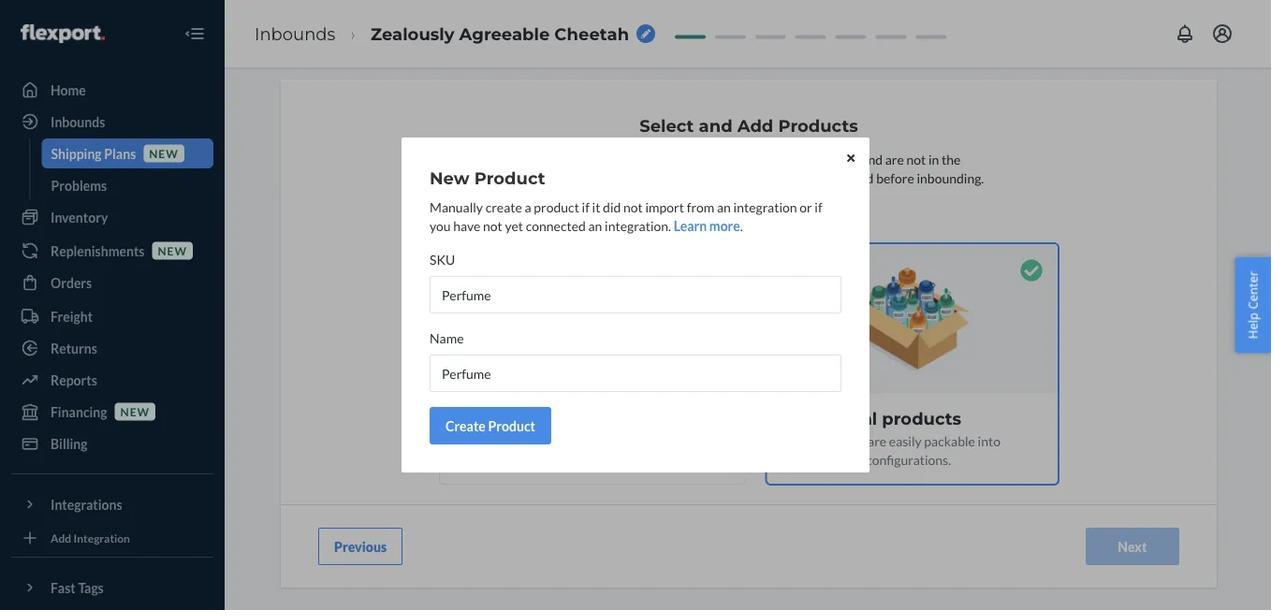 Task type: vqa. For each thing, say whether or not it's contained in the screenshot.
AN to the bottom
yes



Task type: locate. For each thing, give the bounding box(es) containing it.
you
[[430, 218, 451, 234]]

1 vertical spatial an
[[589, 218, 602, 234]]

center
[[1245, 271, 1262, 310]]

1 horizontal spatial if
[[815, 199, 823, 215]]

0 vertical spatial product
[[474, 168, 545, 188]]

did
[[603, 199, 621, 215]]

0 horizontal spatial an
[[589, 218, 602, 234]]

yet
[[505, 218, 523, 234]]

if
[[582, 199, 590, 215], [815, 199, 823, 215]]

sku
[[430, 251, 455, 267]]

new product dialog
[[402, 138, 870, 473]]

2 if from the left
[[815, 199, 823, 215]]

an up more
[[717, 199, 731, 215]]

product
[[474, 168, 545, 188], [488, 418, 536, 434]]

not
[[624, 199, 643, 215], [483, 218, 503, 234]]

product right create
[[488, 418, 536, 434]]

manually create a product if it did not import from an integration or if you have not yet connected an integration.
[[430, 199, 823, 234]]

not up integration.
[[624, 199, 643, 215]]

create
[[486, 199, 522, 215]]

connected
[[526, 218, 586, 234]]

new product
[[430, 168, 545, 188]]

1 horizontal spatial not
[[624, 199, 643, 215]]

name
[[430, 330, 464, 346]]

have
[[453, 218, 481, 234]]

0 vertical spatial not
[[624, 199, 643, 215]]

not left yet at the top left
[[483, 218, 503, 234]]

it
[[592, 199, 601, 215]]

1 if from the left
[[582, 199, 590, 215]]

product inside button
[[488, 418, 536, 434]]

1 horizontal spatial an
[[717, 199, 731, 215]]

integration.
[[605, 218, 671, 234]]

close image
[[847, 153, 855, 164]]

1 vertical spatial not
[[483, 218, 503, 234]]

None text field
[[430, 276, 842, 314], [430, 355, 842, 392], [430, 276, 842, 314], [430, 355, 842, 392]]

product
[[534, 199, 579, 215]]

product up create
[[474, 168, 545, 188]]

1 vertical spatial product
[[488, 418, 536, 434]]

0 vertical spatial an
[[717, 199, 731, 215]]

an
[[717, 199, 731, 215], [589, 218, 602, 234]]

if left it
[[582, 199, 590, 215]]

integration
[[734, 199, 797, 215]]

0 horizontal spatial if
[[582, 199, 590, 215]]

an down it
[[589, 218, 602, 234]]

if right or
[[815, 199, 823, 215]]



Task type: describe. For each thing, give the bounding box(es) containing it.
learn more button
[[674, 216, 740, 235]]

create product
[[446, 418, 536, 434]]

help center button
[[1235, 257, 1272, 353]]

from
[[687, 199, 715, 215]]

or
[[800, 199, 812, 215]]

product for create product
[[488, 418, 536, 434]]

create
[[446, 418, 486, 434]]

help
[[1245, 313, 1262, 339]]

learn
[[674, 218, 707, 234]]

learn more .
[[674, 218, 743, 234]]

a
[[525, 199, 532, 215]]

.
[[740, 218, 743, 234]]

import
[[646, 199, 684, 215]]

manually
[[430, 199, 483, 215]]

create product button
[[430, 407, 551, 445]]

0 horizontal spatial not
[[483, 218, 503, 234]]

product for new product
[[474, 168, 545, 188]]

help center
[[1245, 271, 1262, 339]]

more
[[710, 218, 740, 234]]

new
[[430, 168, 470, 188]]



